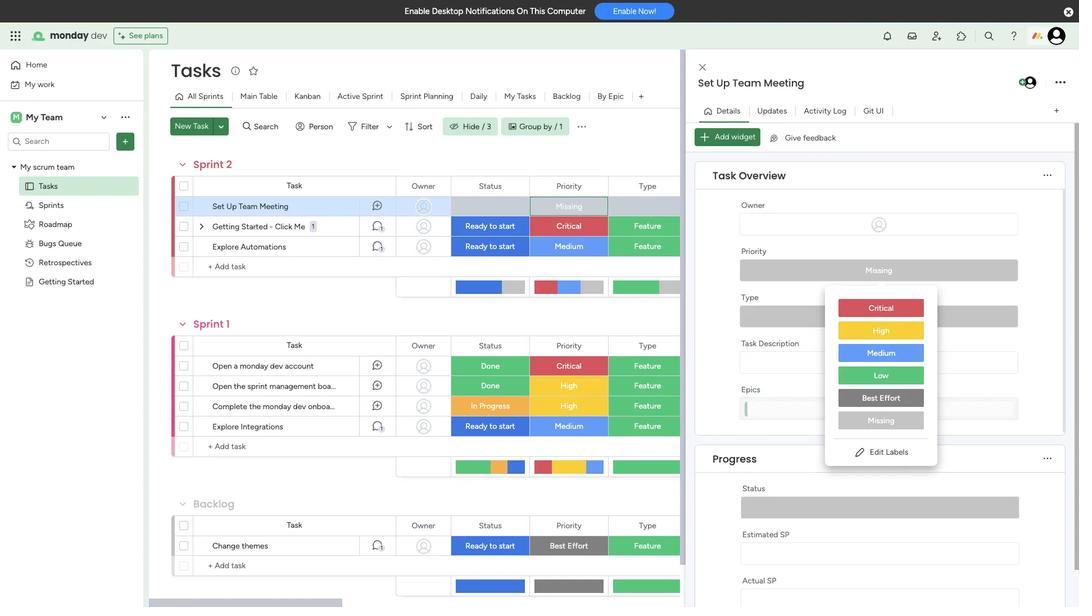 Task type: describe. For each thing, give the bounding box(es) containing it.
onboarding
[[308, 402, 348, 412]]

more dots image for progress
[[1044, 455, 1052, 463]]

1 vertical spatial up
[[227, 202, 237, 211]]

my tasks button
[[496, 88, 545, 106]]

ready to start for automations
[[466, 242, 515, 251]]

more dots image for task overview
[[1044, 171, 1052, 180]]

see
[[129, 31, 142, 40]]

my work
[[25, 80, 55, 89]]

notifications
[[466, 6, 515, 16]]

filter
[[361, 122, 379, 131]]

actual
[[743, 576, 766, 586]]

getting started
[[39, 277, 94, 287]]

1 vertical spatial effort
[[568, 542, 589, 551]]

Sprint 2 field
[[191, 157, 235, 172]]

tasks inside list box
[[39, 181, 58, 191]]

arrow down image
[[383, 120, 397, 133]]

1 vertical spatial missing
[[866, 266, 893, 276]]

0 vertical spatial missing
[[556, 202, 583, 211]]

enable now! button
[[595, 3, 675, 20]]

account
[[285, 362, 314, 371]]

effort inside best effort option
[[880, 394, 901, 403]]

board
[[318, 382, 339, 391]]

1 feature from the top
[[635, 222, 662, 231]]

medium inside option
[[868, 349, 896, 358]]

daily
[[471, 92, 488, 101]]

getting for getting started
[[39, 277, 66, 287]]

dev for complete
[[293, 402, 306, 412]]

6 feature from the top
[[635, 422, 662, 431]]

1 + add task text field from the top
[[199, 440, 290, 454]]

medium option
[[839, 344, 925, 362]]

updates button
[[749, 102, 796, 120]]

1 button for explore automations
[[359, 237, 396, 257]]

all sprints
[[188, 92, 224, 101]]

change
[[213, 542, 240, 551]]

1 vertical spatial sprints
[[39, 200, 64, 210]]

estimated
[[743, 530, 779, 540]]

give feedback button
[[765, 129, 841, 147]]

queue
[[58, 239, 82, 248]]

Search in workspace field
[[24, 135, 94, 148]]

main table button
[[232, 88, 286, 106]]

0 vertical spatial monday
[[50, 29, 89, 42]]

menu image
[[576, 121, 588, 132]]

workspace selection element
[[11, 111, 64, 124]]

work
[[37, 80, 55, 89]]

by epic
[[598, 92, 624, 101]]

new task
[[175, 121, 209, 131]]

3 feature from the top
[[635, 362, 662, 371]]

planning
[[424, 92, 454, 101]]

epics
[[742, 385, 761, 395]]

enable for enable desktop notifications on this computer
[[405, 6, 430, 16]]

sprint 2
[[193, 157, 232, 172]]

best effort inside best effort option
[[863, 394, 901, 403]]

1 to from the top
[[490, 222, 497, 231]]

my team
[[26, 112, 63, 122]]

active sprint
[[338, 92, 384, 101]]

getting for getting started - click me
[[213, 222, 240, 232]]

sort
[[418, 122, 433, 131]]

filter button
[[343, 118, 397, 136]]

themes
[[242, 542, 268, 551]]

maria williams image
[[1023, 75, 1038, 90]]

sp for actual sp
[[767, 576, 777, 586]]

my work button
[[7, 76, 121, 94]]

hide / 3
[[463, 122, 491, 131]]

my for my scrum team
[[20, 162, 31, 172]]

new task button
[[170, 118, 213, 136]]

1 ready from the top
[[466, 222, 488, 231]]

this
[[530, 6, 546, 16]]

dapulse drag 2 image
[[688, 316, 691, 329]]

getting started - click me
[[213, 222, 305, 232]]

plans
[[144, 31, 163, 40]]

task overview
[[713, 168, 786, 182]]

epic
[[609, 92, 624, 101]]

monday for complete
[[263, 402, 291, 412]]

backlog for backlog button
[[553, 92, 581, 101]]

angle down image
[[219, 122, 224, 131]]

high for feature
[[561, 381, 578, 391]]

home
[[26, 60, 47, 70]]

set inside 'field'
[[698, 76, 714, 90]]

0 horizontal spatial options image
[[120, 136, 131, 147]]

notifications image
[[882, 30, 894, 42]]

high option
[[839, 322, 925, 340]]

status field for backlog
[[476, 520, 505, 532]]

click
[[275, 222, 292, 232]]

automations
[[241, 242, 286, 252]]

group by / 1
[[520, 122, 563, 131]]

group
[[520, 122, 542, 131]]

Backlog field
[[191, 497, 238, 512]]

2 + add task text field from the top
[[199, 560, 290, 573]]

ready to start for integrations
[[466, 422, 515, 431]]

workspace image
[[11, 111, 22, 123]]

apps image
[[957, 30, 968, 42]]

1 vertical spatial set
[[213, 202, 225, 211]]

status field for sprint 2
[[476, 180, 505, 193]]

missing option
[[839, 412, 925, 430]]

git ui button
[[855, 102, 893, 120]]

up inside set up team meeting 'field'
[[717, 76, 730, 90]]

see plans
[[129, 31, 163, 40]]

sort button
[[400, 118, 440, 136]]

type for backlog
[[639, 521, 657, 531]]

edit
[[870, 448, 885, 457]]

feedback
[[804, 133, 836, 143]]

sprint for sprint planning
[[400, 92, 422, 101]]

flow
[[350, 402, 366, 412]]

complete
[[213, 402, 247, 412]]

sprint
[[248, 382, 268, 391]]

help image
[[1009, 30, 1020, 42]]

change themes
[[213, 542, 268, 551]]

critical for high
[[869, 304, 894, 313]]

meeting inside set up team meeting 'field'
[[764, 76, 805, 90]]

to for change themes
[[490, 542, 497, 551]]

+ Add task text field
[[199, 260, 290, 274]]

explore for explore automations
[[213, 242, 239, 252]]

sp for estimated sp
[[781, 530, 790, 540]]

in progress
[[471, 402, 510, 411]]

0 horizontal spatial best effort
[[550, 542, 589, 551]]

2 / from the left
[[555, 122, 558, 131]]

type for sprint 1
[[639, 341, 657, 351]]

list box containing my scrum team
[[0, 155, 143, 443]]

hide
[[463, 122, 480, 131]]

1 start from the top
[[499, 222, 515, 231]]

backlog for backlog field
[[193, 497, 235, 511]]

start for themes
[[499, 542, 515, 551]]

scrum
[[33, 162, 55, 172]]

active sprint button
[[329, 88, 392, 106]]

inbox image
[[907, 30, 918, 42]]

1 priority field from the top
[[554, 180, 585, 193]]

medium for explore automations
[[555, 242, 584, 251]]

medium for explore integrations
[[555, 422, 584, 431]]

add view image
[[639, 93, 644, 101]]

owner field for backlog
[[409, 520, 438, 532]]

close image
[[700, 63, 706, 72]]

table
[[259, 92, 278, 101]]

add to favorites image
[[248, 65, 259, 76]]

activity log
[[804, 106, 847, 116]]

explore integrations
[[213, 422, 283, 432]]

sprint planning button
[[392, 88, 462, 106]]

my tasks
[[505, 92, 536, 101]]

desktop
[[432, 6, 464, 16]]

dapulse addbtn image
[[1020, 79, 1027, 86]]

dapulse close image
[[1065, 7, 1074, 18]]

main
[[240, 92, 257, 101]]

2 done from the top
[[481, 381, 500, 391]]

task description
[[742, 339, 800, 349]]

git ui
[[864, 106, 884, 116]]

edit labels button
[[835, 444, 929, 462]]

by epic button
[[589, 88, 633, 106]]

explore for explore integrations
[[213, 422, 239, 432]]

best inside option
[[863, 394, 878, 403]]

open a monday dev account
[[213, 362, 314, 371]]

add widget
[[715, 132, 756, 142]]

monday dev
[[50, 29, 107, 42]]

2 vertical spatial high
[[561, 402, 578, 411]]

v2 search image
[[243, 120, 251, 133]]

updates
[[758, 106, 788, 116]]

ready for explore automations
[[466, 242, 488, 251]]

sprint 1
[[193, 317, 230, 331]]

2
[[226, 157, 232, 172]]

by
[[598, 92, 607, 101]]

to for explore automations
[[490, 242, 497, 251]]

retrospectives
[[39, 258, 92, 267]]

maria williams image
[[1048, 27, 1066, 45]]

all sprints button
[[170, 88, 232, 106]]

my for my work
[[25, 80, 36, 89]]

complete the monday dev onboarding flow
[[213, 402, 366, 412]]

main table
[[240, 92, 278, 101]]

select product image
[[10, 30, 21, 42]]

enable desktop notifications on this computer
[[405, 6, 586, 16]]

open the sprint management board
[[213, 382, 339, 391]]

enable for enable now!
[[614, 7, 637, 16]]

1 horizontal spatial progress
[[713, 452, 757, 466]]

search everything image
[[984, 30, 995, 42]]

ui
[[877, 106, 884, 116]]

computer
[[548, 6, 586, 16]]

1 / from the left
[[482, 122, 485, 131]]

2 status field from the top
[[476, 340, 505, 352]]

roadmap
[[39, 220, 72, 229]]

0 horizontal spatial meeting
[[260, 202, 289, 211]]

1 ready to start from the top
[[466, 222, 515, 231]]



Task type: vqa. For each thing, say whether or not it's contained in the screenshot.
sp related to Actual SP
yes



Task type: locate. For each thing, give the bounding box(es) containing it.
3 owner field from the top
[[409, 520, 438, 532]]

sprints right all
[[199, 92, 224, 101]]

1 vertical spatial + add task text field
[[199, 560, 290, 573]]

2 horizontal spatial dev
[[293, 402, 306, 412]]

details button
[[700, 102, 749, 120]]

my
[[25, 80, 36, 89], [505, 92, 515, 101], [26, 112, 39, 122], [20, 162, 31, 172]]

1 vertical spatial meeting
[[260, 202, 289, 211]]

team inside 'field'
[[733, 76, 762, 90]]

ready to start for themes
[[466, 542, 515, 551]]

1 vertical spatial owner field
[[409, 340, 438, 352]]

type field for 2
[[637, 180, 660, 193]]

explore up + add task text field
[[213, 242, 239, 252]]

1 vertical spatial best effort
[[550, 542, 589, 551]]

1 owner field from the top
[[409, 180, 438, 193]]

0 horizontal spatial /
[[482, 122, 485, 131]]

1 vertical spatial medium
[[868, 349, 896, 358]]

4 ready to start from the top
[[466, 542, 515, 551]]

0 vertical spatial type field
[[637, 180, 660, 193]]

me
[[294, 222, 305, 232]]

1 horizontal spatial meeting
[[764, 76, 805, 90]]

4 start from the top
[[499, 542, 515, 551]]

high inside option
[[873, 326, 890, 336]]

option
[[0, 157, 143, 159]]

0 vertical spatial set up team meeting
[[698, 76, 805, 90]]

by
[[544, 122, 552, 131]]

1 inside field
[[226, 317, 230, 331]]

list box
[[0, 155, 143, 443], [826, 290, 938, 439]]

0 horizontal spatial list box
[[0, 155, 143, 443]]

3 ready to start from the top
[[466, 422, 515, 431]]

tasks up group
[[517, 92, 536, 101]]

management
[[270, 382, 316, 391]]

a
[[234, 362, 238, 371]]

0 vertical spatial done
[[481, 362, 500, 371]]

0 vertical spatial sp
[[781, 530, 790, 540]]

open for open the sprint management board
[[213, 382, 232, 391]]

invite members image
[[932, 30, 943, 42]]

started inside list box
[[68, 277, 94, 287]]

give
[[786, 133, 802, 143]]

1 horizontal spatial list box
[[826, 290, 938, 439]]

start for automations
[[499, 242, 515, 251]]

the down sprint
[[249, 402, 261, 412]]

1 vertical spatial options image
[[120, 136, 131, 147]]

2 vertical spatial owner field
[[409, 520, 438, 532]]

1 horizontal spatial enable
[[614, 7, 637, 16]]

Owner field
[[409, 180, 438, 193], [409, 340, 438, 352], [409, 520, 438, 532]]

progress
[[480, 402, 510, 411], [713, 452, 757, 466]]

team up getting started - click me
[[239, 202, 258, 211]]

0 horizontal spatial started
[[68, 277, 94, 287]]

1 vertical spatial the
[[249, 402, 261, 412]]

my inside "workspace selection" "element"
[[26, 112, 39, 122]]

owner field for sprint 1
[[409, 340, 438, 352]]

sprint
[[362, 92, 384, 101], [400, 92, 422, 101], [193, 157, 224, 172], [193, 317, 224, 331]]

set down close icon
[[698, 76, 714, 90]]

start
[[499, 222, 515, 231], [499, 242, 515, 251], [499, 422, 515, 431], [499, 542, 515, 551]]

active
[[338, 92, 360, 101]]

1 vertical spatial type field
[[637, 340, 660, 352]]

2 start from the top
[[499, 242, 515, 251]]

ready for explore integrations
[[466, 422, 488, 431]]

1 vertical spatial progress
[[713, 452, 757, 466]]

git
[[864, 106, 875, 116]]

0 horizontal spatial sprints
[[39, 200, 64, 210]]

1 vertical spatial team
[[41, 112, 63, 122]]

0 vertical spatial more dots image
[[1044, 171, 1052, 180]]

task
[[193, 121, 209, 131], [713, 168, 737, 182], [287, 181, 302, 191], [742, 339, 757, 349], [287, 341, 302, 350], [287, 521, 302, 530]]

0 horizontal spatial tasks
[[39, 181, 58, 191]]

0 vertical spatial best effort
[[863, 394, 901, 403]]

sp right estimated at right
[[781, 530, 790, 540]]

1 explore from the top
[[213, 242, 239, 252]]

critical option
[[839, 299, 925, 317]]

on
[[517, 6, 528, 16]]

sprint for sprint 1
[[193, 317, 224, 331]]

public board image
[[24, 181, 35, 191]]

2 ready from the top
[[466, 242, 488, 251]]

critical
[[557, 222, 582, 231], [869, 304, 894, 313], [557, 362, 582, 371]]

sprint inside sprint 2 "field"
[[193, 157, 224, 172]]

1 vertical spatial done
[[481, 381, 500, 391]]

1 type field from the top
[[637, 180, 660, 193]]

sprint planning
[[400, 92, 454, 101]]

1 horizontal spatial sp
[[781, 530, 790, 540]]

workspace options image
[[120, 111, 131, 123]]

monday
[[50, 29, 89, 42], [240, 362, 268, 371], [263, 402, 291, 412]]

daily button
[[462, 88, 496, 106]]

0 horizontal spatial backlog
[[193, 497, 235, 511]]

2 vertical spatial team
[[239, 202, 258, 211]]

best effort
[[863, 394, 901, 403], [550, 542, 589, 551]]

in
[[471, 402, 478, 411]]

tasks right public board icon
[[39, 181, 58, 191]]

dev
[[91, 29, 107, 42], [270, 362, 283, 371], [293, 402, 306, 412]]

started down retrospectives
[[68, 277, 94, 287]]

my right "daily"
[[505, 92, 515, 101]]

explore automations
[[213, 242, 286, 252]]

+ Add task text field
[[199, 440, 290, 454], [199, 560, 290, 573]]

Sprint 1 field
[[191, 317, 233, 332]]

1 horizontal spatial the
[[249, 402, 261, 412]]

1 horizontal spatial options image
[[1056, 75, 1066, 90]]

started for getting started - click me
[[242, 222, 268, 232]]

1 horizontal spatial set up team meeting
[[698, 76, 805, 90]]

backlog
[[553, 92, 581, 101], [193, 497, 235, 511]]

public board image
[[24, 276, 35, 287]]

sprints up roadmap
[[39, 200, 64, 210]]

1 button for change themes
[[359, 536, 396, 556]]

critical inside option
[[869, 304, 894, 313]]

0 vertical spatial options image
[[1056, 75, 1066, 90]]

dev up open the sprint management board
[[270, 362, 283, 371]]

0 horizontal spatial set
[[213, 202, 225, 211]]

ready
[[466, 222, 488, 231], [466, 242, 488, 251], [466, 422, 488, 431], [466, 542, 488, 551]]

kanban
[[295, 92, 321, 101]]

sp right actual
[[767, 576, 777, 586]]

3
[[487, 122, 491, 131]]

monday down open the sprint management board
[[263, 402, 291, 412]]

overview
[[739, 168, 786, 182]]

backlog inside field
[[193, 497, 235, 511]]

sprint inside sprint planning button
[[400, 92, 422, 101]]

1 done from the top
[[481, 362, 500, 371]]

missing inside option
[[868, 416, 895, 426]]

2 vertical spatial critical
[[557, 362, 582, 371]]

add view image
[[1055, 107, 1060, 115]]

1 vertical spatial status field
[[476, 340, 505, 352]]

estimated sp
[[743, 530, 790, 540]]

Type field
[[637, 180, 660, 193], [637, 340, 660, 352], [637, 520, 660, 532]]

my right workspace image
[[26, 112, 39, 122]]

set up team meeting
[[698, 76, 805, 90], [213, 202, 289, 211]]

backlog up change
[[193, 497, 235, 511]]

0 vertical spatial dev
[[91, 29, 107, 42]]

1 open from the top
[[213, 362, 232, 371]]

1 horizontal spatial backlog
[[553, 92, 581, 101]]

1 button
[[310, 217, 317, 237], [359, 217, 396, 237], [359, 237, 396, 257], [359, 417, 396, 437], [359, 536, 396, 556]]

1 more dots image from the top
[[1044, 171, 1052, 180]]

4 feature from the top
[[635, 381, 662, 391]]

0 horizontal spatial sp
[[767, 576, 777, 586]]

1 vertical spatial best
[[550, 542, 566, 551]]

backlog up menu 'image'
[[553, 92, 581, 101]]

up up getting started - click me
[[227, 202, 237, 211]]

start for integrations
[[499, 422, 515, 431]]

caret down image
[[12, 163, 16, 171]]

feature
[[635, 222, 662, 231], [635, 242, 662, 251], [635, 362, 662, 371], [635, 381, 662, 391], [635, 402, 662, 411], [635, 422, 662, 431], [635, 542, 662, 551]]

2 type field from the top
[[637, 340, 660, 352]]

description
[[759, 339, 800, 349]]

sp
[[781, 530, 790, 540], [767, 576, 777, 586]]

2 explore from the top
[[213, 422, 239, 432]]

show board description image
[[229, 65, 242, 76]]

options image up add view image
[[1056, 75, 1066, 90]]

0 horizontal spatial enable
[[405, 6, 430, 16]]

monday up home button
[[50, 29, 89, 42]]

list box containing critical
[[826, 290, 938, 439]]

new
[[175, 121, 191, 131]]

0 vertical spatial explore
[[213, 242, 239, 252]]

enable
[[405, 6, 430, 16], [614, 7, 637, 16]]

0 horizontal spatial progress
[[480, 402, 510, 411]]

backlog button
[[545, 88, 589, 106]]

0 horizontal spatial team
[[41, 112, 63, 122]]

Tasks field
[[168, 58, 224, 83]]

best effort option
[[839, 389, 925, 407]]

0 vertical spatial tasks
[[171, 58, 221, 83]]

open up "complete"
[[213, 382, 232, 391]]

meeting up the updates
[[764, 76, 805, 90]]

0 horizontal spatial the
[[234, 382, 246, 391]]

tasks inside button
[[517, 92, 536, 101]]

1 button for getting started - click me
[[359, 217, 396, 237]]

meeting up click
[[260, 202, 289, 211]]

dev down management
[[293, 402, 306, 412]]

2 priority field from the top
[[554, 340, 585, 352]]

2 vertical spatial type field
[[637, 520, 660, 532]]

Priority field
[[554, 180, 585, 193], [554, 340, 585, 352], [554, 520, 585, 532]]

1 button for explore integrations
[[359, 417, 396, 437]]

medium
[[555, 242, 584, 251], [868, 349, 896, 358], [555, 422, 584, 431]]

1 vertical spatial set up team meeting
[[213, 202, 289, 211]]

bugs queue
[[39, 239, 82, 248]]

1 horizontal spatial dev
[[270, 362, 283, 371]]

high for critical
[[873, 326, 890, 336]]

ready for change themes
[[466, 542, 488, 551]]

3 to from the top
[[490, 422, 497, 431]]

the for open
[[234, 382, 246, 391]]

1 vertical spatial started
[[68, 277, 94, 287]]

team up search in workspace "field"
[[41, 112, 63, 122]]

getting right public board image
[[39, 277, 66, 287]]

home button
[[7, 56, 121, 74]]

more dots image
[[1044, 171, 1052, 180], [1044, 455, 1052, 463]]

team
[[733, 76, 762, 90], [41, 112, 63, 122], [239, 202, 258, 211]]

started for getting started
[[68, 277, 94, 287]]

sprint inside 'sprint 1' field
[[193, 317, 224, 331]]

1 vertical spatial sp
[[767, 576, 777, 586]]

1 status field from the top
[[476, 180, 505, 193]]

open left a
[[213, 362, 232, 371]]

0 vertical spatial getting
[[213, 222, 240, 232]]

monday right a
[[240, 362, 268, 371]]

team up details
[[733, 76, 762, 90]]

3 ready from the top
[[466, 422, 488, 431]]

1 vertical spatial -
[[879, 405, 882, 413]]

2 horizontal spatial tasks
[[517, 92, 536, 101]]

set up team meeting up the updates
[[698, 76, 805, 90]]

my scrum team
[[20, 162, 75, 172]]

enable left the "now!"
[[614, 7, 637, 16]]

all
[[188, 92, 197, 101]]

type field for 1
[[637, 340, 660, 352]]

0 vertical spatial up
[[717, 76, 730, 90]]

Status field
[[476, 180, 505, 193], [476, 340, 505, 352], [476, 520, 505, 532]]

1 vertical spatial monday
[[240, 362, 268, 371]]

backlog inside button
[[553, 92, 581, 101]]

explore
[[213, 242, 239, 252], [213, 422, 239, 432]]

0 horizontal spatial up
[[227, 202, 237, 211]]

set up team meeting up getting started - click me
[[213, 202, 289, 211]]

see plans button
[[114, 28, 168, 44]]

0 horizontal spatial getting
[[39, 277, 66, 287]]

3 priority field from the top
[[554, 520, 585, 532]]

0 horizontal spatial dev
[[91, 29, 107, 42]]

1 vertical spatial dev
[[270, 362, 283, 371]]

to for explore integrations
[[490, 422, 497, 431]]

0 horizontal spatial best
[[550, 542, 566, 551]]

team
[[57, 162, 75, 172]]

0 vertical spatial backlog
[[553, 92, 581, 101]]

1 horizontal spatial team
[[239, 202, 258, 211]]

enable inside button
[[614, 7, 637, 16]]

1 vertical spatial priority field
[[554, 340, 585, 352]]

3 status field from the top
[[476, 520, 505, 532]]

give feedback
[[786, 133, 836, 143]]

low option
[[839, 367, 925, 385]]

type for sprint 2
[[639, 181, 657, 191]]

up up details button
[[717, 76, 730, 90]]

my for my team
[[26, 112, 39, 122]]

owner
[[412, 181, 436, 191], [742, 201, 765, 210], [412, 341, 436, 351], [412, 521, 436, 531]]

0 vertical spatial open
[[213, 362, 232, 371]]

1 horizontal spatial tasks
[[171, 58, 221, 83]]

my for my tasks
[[505, 92, 515, 101]]

+ add task text field down explore integrations
[[199, 440, 290, 454]]

/ right by
[[555, 122, 558, 131]]

now!
[[639, 7, 656, 16]]

ready to start
[[466, 222, 515, 231], [466, 242, 515, 251], [466, 422, 515, 431], [466, 542, 515, 551]]

- left click
[[270, 222, 273, 232]]

task inside button
[[193, 121, 209, 131]]

set down sprint 2 "field"
[[213, 202, 225, 211]]

5 feature from the top
[[635, 402, 662, 411]]

1 vertical spatial getting
[[39, 277, 66, 287]]

1 horizontal spatial effort
[[880, 394, 901, 403]]

+ add task text field down the change themes at the bottom
[[199, 560, 290, 573]]

1 vertical spatial more dots image
[[1044, 455, 1052, 463]]

7 feature from the top
[[635, 542, 662, 551]]

actual sp
[[743, 576, 777, 586]]

0 vertical spatial priority field
[[554, 180, 585, 193]]

integrations
[[241, 422, 283, 432]]

add
[[715, 132, 730, 142]]

1 vertical spatial explore
[[213, 422, 239, 432]]

1 horizontal spatial started
[[242, 222, 268, 232]]

sprint for sprint 2
[[193, 157, 224, 172]]

3 start from the top
[[499, 422, 515, 431]]

2 open from the top
[[213, 382, 232, 391]]

0 vertical spatial + add task text field
[[199, 440, 290, 454]]

open
[[213, 362, 232, 371], [213, 382, 232, 391]]

critical for ready to start
[[557, 222, 582, 231]]

2 vertical spatial status field
[[476, 520, 505, 532]]

/ left 3 on the left top of page
[[482, 122, 485, 131]]

0 vertical spatial set
[[698, 76, 714, 90]]

0 vertical spatial owner field
[[409, 180, 438, 193]]

edit labels
[[870, 448, 909, 457]]

status
[[479, 181, 502, 191], [479, 341, 502, 351], [743, 484, 766, 494], [479, 521, 502, 531]]

meeting
[[764, 76, 805, 90], [260, 202, 289, 211]]

getting up explore automations
[[213, 222, 240, 232]]

activity log button
[[796, 102, 855, 120]]

0 vertical spatial high
[[873, 326, 890, 336]]

explore down "complete"
[[213, 422, 239, 432]]

0 vertical spatial medium
[[555, 242, 584, 251]]

my left work
[[25, 80, 36, 89]]

0 vertical spatial the
[[234, 382, 246, 391]]

open for open a monday dev account
[[213, 362, 232, 371]]

0 vertical spatial sprints
[[199, 92, 224, 101]]

3 type field from the top
[[637, 520, 660, 532]]

monday for open
[[240, 362, 268, 371]]

0 vertical spatial critical
[[557, 222, 582, 231]]

set
[[698, 76, 714, 90], [213, 202, 225, 211]]

2 vertical spatial medium
[[555, 422, 584, 431]]

the left sprint
[[234, 382, 246, 391]]

2 feature from the top
[[635, 242, 662, 251]]

activity
[[804, 106, 832, 116]]

low
[[874, 371, 889, 381]]

effort
[[880, 394, 901, 403], [568, 542, 589, 551]]

- down low
[[879, 405, 882, 413]]

0 vertical spatial progress
[[480, 402, 510, 411]]

tasks
[[171, 58, 221, 83], [517, 92, 536, 101], [39, 181, 58, 191]]

details
[[717, 106, 741, 116]]

1 vertical spatial tasks
[[517, 92, 536, 101]]

2 vertical spatial priority field
[[554, 520, 585, 532]]

tasks up all
[[171, 58, 221, 83]]

0 horizontal spatial effort
[[568, 542, 589, 551]]

options image down the workspace options image
[[120, 136, 131, 147]]

sprint inside the active sprint button
[[362, 92, 384, 101]]

0 horizontal spatial set up team meeting
[[213, 202, 289, 211]]

4 ready from the top
[[466, 542, 488, 551]]

4 to from the top
[[490, 542, 497, 551]]

0 horizontal spatial -
[[270, 222, 273, 232]]

options image
[[1056, 75, 1066, 90], [120, 136, 131, 147]]

the for complete
[[249, 402, 261, 412]]

labels
[[886, 448, 909, 457]]

Set Up Team Meeting field
[[696, 76, 1017, 91]]

sprints inside all sprints button
[[199, 92, 224, 101]]

2 more dots image from the top
[[1044, 455, 1052, 463]]

set up team meeting inside set up team meeting 'field'
[[698, 76, 805, 90]]

team inside "workspace selection" "element"
[[41, 112, 63, 122]]

0 vertical spatial best
[[863, 394, 878, 403]]

enable left desktop
[[405, 6, 430, 16]]

1 horizontal spatial sprints
[[199, 92, 224, 101]]

dev left see
[[91, 29, 107, 42]]

started up explore automations
[[242, 222, 268, 232]]

dev for open
[[270, 362, 283, 371]]

bugs
[[39, 239, 56, 248]]

-
[[270, 222, 273, 232], [879, 405, 882, 413]]

2 to from the top
[[490, 242, 497, 251]]

1 vertical spatial open
[[213, 382, 232, 391]]

my right caret down icon on the left of the page
[[20, 162, 31, 172]]

1 horizontal spatial /
[[555, 122, 558, 131]]

1 horizontal spatial best
[[863, 394, 878, 403]]

add widget button
[[695, 128, 761, 146]]

type
[[639, 181, 657, 191], [742, 293, 759, 303], [639, 341, 657, 351], [639, 521, 657, 531]]

Search field
[[251, 119, 285, 134]]

2 ready to start from the top
[[466, 242, 515, 251]]

done
[[481, 362, 500, 371], [481, 381, 500, 391]]

2 owner field from the top
[[409, 340, 438, 352]]



